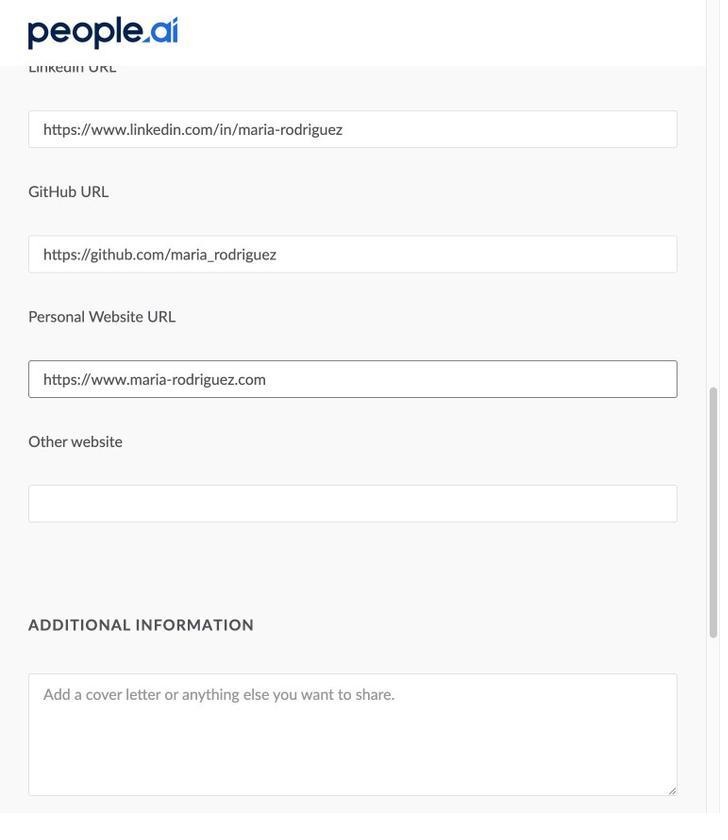 Task type: vqa. For each thing, say whether or not it's contained in the screenshot.
the Lever logo
no



Task type: locate. For each thing, give the bounding box(es) containing it.
None text field
[[28, 235, 678, 273], [28, 360, 678, 398], [28, 485, 678, 523], [28, 235, 678, 273], [28, 360, 678, 398], [28, 485, 678, 523]]

people.ai logo image
[[28, 17, 177, 50]]

None text field
[[28, 110, 678, 148]]



Task type: describe. For each thing, give the bounding box(es) containing it.
Add a cover letter or anything else you want to share. text field
[[28, 674, 678, 797]]



